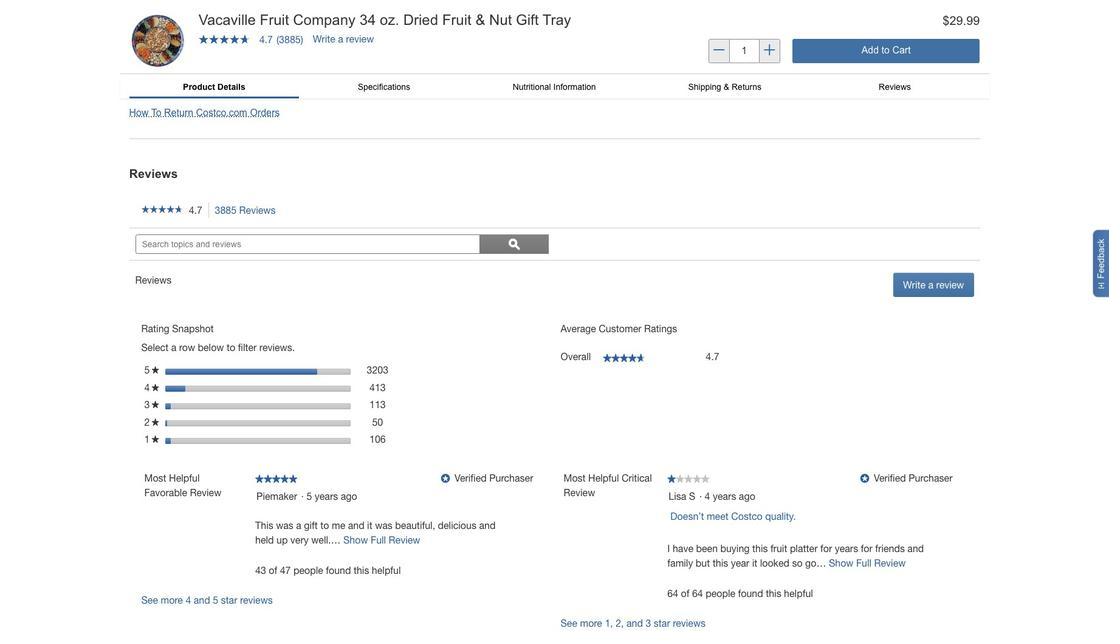 Task type: describe. For each thing, give the bounding box(es) containing it.
manufacturer
[[146, 52, 204, 62]]

show for for
[[829, 558, 854, 569]]

purchaser for i have been buying this fruit platter for years for friends and family but this year it looked so go…
[[909, 473, 953, 484]]

and inside 'link'
[[194, 595, 210, 606]]

0 vertical spatial write a review button
[[313, 34, 374, 45]]

most helpful critical review
[[564, 473, 652, 498]]

helpful for favorable
[[169, 473, 200, 484]]

1 vertical spatial .
[[250, 31, 252, 41]]

reviews.
[[259, 342, 295, 353]]

nutritional information
[[513, 82, 596, 92]]

1,
[[605, 618, 613, 629]]

see more 1, 2, and 3 star reviews link
[[558, 610, 971, 632]]

this up see more 4 and 5 star reviews 'link'
[[354, 565, 369, 576]]

1 horizontal spatial for
[[821, 543, 832, 554]]

information,
[[246, 52, 297, 62]]

how to return costco.com orders link
[[129, 108, 280, 118]]

vacaville fruit company 34 oz. dried fruit & nut gift tray image
[[129, 12, 186, 69]]

nut
[[489, 12, 512, 28]]

0 horizontal spatial review
[[346, 34, 374, 45]]

1 horizontal spatial 3
[[646, 618, 651, 629]]

* for for
[[860, 474, 870, 483]]

see more 4 and 5 star reviews link
[[138, 587, 552, 614]]

details
[[217, 82, 245, 92]]

held
[[255, 535, 274, 546]]

0 horizontal spatial 5
[[144, 365, 152, 376]]

but
[[696, 558, 710, 569]]

contact customer service link
[[336, 10, 450, 21]]

people for 47
[[294, 565, 323, 576]]

feedback link
[[1093, 230, 1109, 298]]

consumer
[[468, 87, 511, 97]]

costco technical and warranty services link
[[129, 72, 303, 83]]

2 horizontal spatial for
[[861, 543, 873, 554]]

people for 64
[[706, 588, 736, 599]]

1 horizontal spatial .
[[450, 10, 452, 21]]

specifications link
[[299, 80, 469, 94]]

2 horizontal spatial 4.7
[[706, 351, 719, 362]]

reviews tab panel
[[120, 120, 989, 632]]

feedback
[[1096, 239, 1106, 279]]

electronics
[[400, 87, 446, 97]]

orders
[[250, 108, 280, 118]]

see more 4 and 5 star reviews
[[141, 595, 273, 606]]

for manufacturer warranty information, please
[[129, 52, 331, 62]]

show full review link for years
[[826, 558, 906, 569]]

show full review for was
[[341, 535, 420, 546]]

see for see more 1, 2, and 3 star reviews
[[561, 618, 577, 629]]

of for 47
[[269, 565, 277, 576]]

gift
[[304, 520, 318, 531]]

106
[[370, 434, 386, 445]]

for inside costco technical and warranty services free technical support exclusive to costco members for select electronics and consumer goods.
[[358, 87, 369, 97]]

shipping & returns link
[[640, 80, 810, 94]]

of for 64
[[681, 588, 690, 599]]

1 horizontal spatial years
[[713, 491, 736, 502]]

helpful for critical
[[588, 473, 619, 484]]

1 horizontal spatial &
[[724, 82, 729, 92]]

2 ★
[[144, 417, 159, 428]]

full for was
[[371, 535, 386, 546]]

select a row below to filter reviews.
[[141, 342, 295, 353]]

overall
[[561, 351, 591, 362]]

specifications
[[358, 82, 410, 92]]

2 horizontal spatial 5
[[307, 491, 312, 502]]

well.…
[[311, 535, 341, 546]]

customer for average
[[599, 323, 642, 334]]

tray
[[543, 12, 571, 28]]

gift
[[516, 12, 539, 28]]

2 · from the left
[[699, 491, 702, 502]]

43 of 47 people found this helpful
[[255, 565, 401, 576]]

filter
[[238, 342, 257, 353]]

Search topics and reviews text field
[[135, 235, 480, 254]]

fruit
[[771, 543, 787, 554]]

technical
[[162, 72, 202, 83]]

0 horizontal spatial 3
[[144, 400, 152, 411]]

costco's
[[153, 31, 190, 41]]

★ for 3
[[152, 401, 159, 409]]

services
[[266, 72, 303, 83]]

0 horizontal spatial years
[[315, 491, 338, 502]]

1 ago from the left
[[341, 491, 357, 502]]

select
[[372, 87, 397, 97]]

support
[[193, 87, 225, 97]]

ϙ
[[509, 238, 520, 250]]

helpful for 43 of 47 people found this helpful
[[372, 565, 401, 576]]

1 fruit from the left
[[260, 12, 289, 28]]

show for it
[[343, 535, 368, 546]]

* for beautiful,
[[441, 474, 450, 483]]

go…
[[805, 558, 826, 569]]

4 ★
[[144, 382, 159, 393]]

been
[[696, 543, 718, 554]]

50
[[372, 417, 383, 428]]

piemaker button
[[257, 489, 297, 504]]

delicious
[[438, 520, 477, 531]]

purchaser for this was a gift to me and it was beautiful, delicious and held up very well.…
[[489, 473, 533, 484]]

4 inside 'link'
[[186, 595, 191, 606]]

years inside i have been buying this fruit platter for years for friends and family but this year it looked so go…
[[835, 543, 858, 554]]

ratings
[[644, 323, 677, 334]]

most for most helpful favorable review
[[144, 473, 166, 484]]

43
[[255, 565, 266, 576]]

this right but
[[713, 558, 728, 569]]

47
[[280, 565, 291, 576]]

0 vertical spatial &
[[476, 12, 485, 28]]

year
[[731, 558, 750, 569]]

returns
[[732, 82, 762, 92]]

1 vertical spatial reviews
[[673, 618, 706, 629]]

exclusive
[[228, 87, 268, 97]]

star inside 'link'
[[221, 595, 237, 606]]

reviews inside 'link'
[[240, 595, 273, 606]]

average
[[561, 323, 596, 334]]

nutritional
[[513, 82, 551, 92]]

company
[[293, 12, 356, 28]]

have
[[673, 543, 694, 554]]

1
[[144, 434, 152, 445]]

very
[[290, 535, 309, 546]]

contact
[[336, 10, 370, 21]]

select
[[141, 342, 169, 353]]

view costco's return policy .
[[129, 31, 252, 41]]

to for select a row below to filter reviews.
[[227, 342, 235, 353]]

customer for contact
[[372, 10, 415, 21]]

(3885)
[[277, 34, 303, 45]]

a inside the reviews write a review
[[928, 280, 934, 291]]

3 ★
[[144, 400, 159, 411]]

this was a gift to me and it was beautiful, delicious and held up very well.…
[[255, 520, 496, 546]]

policy
[[224, 31, 250, 41]]

vacaville fruit company 34 oz. dried fruit & nut gift tray
[[199, 12, 571, 28]]

verified for delicious
[[455, 473, 487, 484]]

5 ★
[[144, 365, 159, 376]]

product details link
[[129, 80, 299, 97]]

found for year
[[738, 588, 763, 599]]

a inside this was a gift to me and it was beautiful, delicious and held up very well.…
[[296, 520, 301, 531]]

costco technical and warranty services free technical support exclusive to costco members for select electronics and consumer goods.
[[129, 72, 543, 97]]

platter
[[790, 543, 818, 554]]

how
[[129, 108, 149, 118]]

29.99
[[950, 14, 980, 27]]

service
[[417, 10, 450, 21]]

2 fruit from the left
[[442, 12, 471, 28]]

write a review
[[313, 34, 374, 45]]

it inside this was a gift to me and it was beautiful, delicious and held up very well.…
[[367, 520, 372, 531]]

0 horizontal spatial 4.7
[[189, 205, 202, 216]]



Task type: vqa. For each thing, say whether or not it's contained in the screenshot.
top Full
yes



Task type: locate. For each thing, give the bounding box(es) containing it.
1 vertical spatial star
[[654, 618, 670, 629]]

piemaker
[[257, 491, 297, 502]]

0 vertical spatial found
[[326, 565, 351, 576]]

0 horizontal spatial write a review button
[[313, 34, 374, 45]]

below
[[198, 342, 224, 353]]

write a review button
[[313, 34, 374, 45], [894, 273, 974, 297]]

0 vertical spatial review
[[346, 34, 374, 45]]

★ down 2 ★
[[152, 436, 159, 443]]

64 of 64 people found this helpful
[[668, 588, 813, 599]]

meet
[[707, 511, 729, 522]]

1 horizontal spatial of
[[681, 588, 690, 599]]

to inside this was a gift to me and it was beautiful, delicious and held up very well.…
[[321, 520, 329, 531]]

1 ★
[[144, 434, 159, 445]]

found up see more 4 and 5 star reviews 'link'
[[326, 565, 351, 576]]

fruit
[[260, 12, 289, 28], [442, 12, 471, 28]]

2 helpful from the left
[[588, 473, 619, 484]]

this left fruit
[[752, 543, 768, 554]]

& left nut
[[476, 12, 485, 28]]

0 vertical spatial see
[[141, 595, 158, 606]]

1 horizontal spatial 4
[[186, 595, 191, 606]]

★ inside '4 ★'
[[152, 384, 159, 391]]

s
[[689, 491, 695, 502]]

0 vertical spatial 4
[[144, 382, 152, 393]]

full right go… at the bottom of the page
[[856, 558, 872, 569]]

1 helpful from the left
[[169, 473, 200, 484]]

0 horizontal spatial most
[[144, 473, 166, 484]]

1 vertical spatial it
[[752, 558, 757, 569]]

see more 1, 2, and 3 star reviews
[[561, 618, 706, 629]]

show full review down friends
[[826, 558, 906, 569]]

1 horizontal spatial show full review
[[826, 558, 906, 569]]

this
[[752, 543, 768, 554], [713, 558, 728, 569], [354, 565, 369, 576], [766, 588, 781, 599]]

costco
[[129, 72, 159, 83], [282, 87, 312, 97], [731, 511, 763, 522]]

1 horizontal spatial 64
[[692, 588, 703, 599]]

more for 1,
[[580, 618, 602, 629]]

2 64 from the left
[[692, 588, 703, 599]]

4
[[144, 382, 152, 393], [705, 491, 710, 502], [186, 595, 191, 606]]

1 vertical spatial people
[[706, 588, 736, 599]]

costco.com
[[196, 108, 247, 118]]

write a review button inside reviews tab panel
[[894, 273, 974, 297]]

0 horizontal spatial people
[[294, 565, 323, 576]]

helpful up favorable
[[169, 473, 200, 484]]

1 vertical spatial found
[[738, 588, 763, 599]]

0 horizontal spatial 4
[[144, 382, 152, 393]]

★ for 1
[[152, 436, 159, 443]]

write inside the reviews write a review
[[903, 280, 926, 291]]

1 horizontal spatial costco
[[282, 87, 312, 97]]

people
[[294, 565, 323, 576], [706, 588, 736, 599]]

i have been buying this fruit platter for years for friends and family but this year it looked so go…
[[668, 543, 924, 569]]

1 vertical spatial 4
[[705, 491, 710, 502]]

most inside most helpful favorable review
[[144, 473, 166, 484]]

2 horizontal spatial to
[[321, 520, 329, 531]]

full right well.…
[[371, 535, 386, 546]]

2 horizontal spatial years
[[835, 543, 858, 554]]

2 vertical spatial 4.7
[[706, 351, 719, 362]]

most for most helpful critical review
[[564, 473, 586, 484]]

reviews write a review
[[135, 275, 964, 291]]

so
[[792, 558, 803, 569]]

· right 'piemaker'
[[301, 491, 304, 502]]

reviews inside the reviews write a review
[[135, 275, 172, 286]]

to down services
[[271, 87, 279, 97]]

was left beautiful, on the left bottom of page
[[375, 520, 393, 531]]

doesn't
[[671, 511, 704, 522]]

0 horizontal spatial more
[[161, 595, 183, 606]]

it right me at the left of the page
[[367, 520, 372, 531]]

ago up doesn't meet costco quality. on the bottom of page
[[739, 491, 755, 502]]

i
[[668, 543, 670, 554]]

reviews down 64 of 64 people found this helpful
[[673, 618, 706, 629]]

3 up 2
[[144, 400, 152, 411]]

members
[[315, 87, 355, 97]]

413
[[370, 382, 386, 393]]

1 vertical spatial see
[[561, 618, 577, 629]]

costco inside reviews tab panel
[[731, 511, 763, 522]]

5 ★ from the top
[[152, 436, 159, 443]]

1 horizontal spatial ·
[[699, 491, 702, 502]]

2 vertical spatial 4
[[186, 595, 191, 606]]

vacaville
[[199, 12, 256, 28]]

0 vertical spatial 3
[[144, 400, 152, 411]]

free
[[129, 87, 149, 97]]

family
[[668, 558, 693, 569]]

0 horizontal spatial show full review link
[[341, 535, 420, 546]]

review inside the most helpful critical review
[[564, 487, 595, 498]]

0 vertical spatial customer
[[372, 10, 415, 21]]

2 ★ from the top
[[152, 384, 159, 391]]

★ inside 3 ★
[[152, 401, 159, 409]]

it inside i have been buying this fruit platter for years for friends and family but this year it looked so go…
[[752, 558, 757, 569]]

★ up '4 ★'
[[152, 367, 159, 374]]

ϙ button
[[480, 235, 549, 254]]

1 horizontal spatial write
[[903, 280, 926, 291]]

1 · from the left
[[301, 491, 304, 502]]

1 vertical spatial &
[[724, 82, 729, 92]]

1 horizontal spatial purchaser
[[909, 473, 953, 484]]

lisa s button
[[669, 489, 695, 504]]

rating
[[141, 323, 169, 334]]

1 horizontal spatial found
[[738, 588, 763, 599]]

fruit up 4.7 (3885)
[[260, 12, 289, 28]]

favorable
[[144, 487, 187, 498]]

reviews down 43 on the bottom
[[240, 595, 273, 606]]

people right "47"
[[294, 565, 323, 576]]

★ inside 2 ★
[[152, 419, 159, 426]]

most inside the most helpful critical review
[[564, 473, 586, 484]]

2 vertical spatial costco
[[731, 511, 763, 522]]

1 horizontal spatial more
[[580, 618, 602, 629]]

customer inside reviews tab panel
[[599, 323, 642, 334]]

star
[[221, 595, 237, 606], [654, 618, 670, 629]]

4 ★ from the top
[[152, 419, 159, 426]]

years up me at the left of the page
[[315, 491, 338, 502]]

return down vacaville
[[192, 31, 222, 41]]

1 horizontal spatial customer
[[599, 323, 642, 334]]

0 vertical spatial 4.7
[[259, 34, 273, 45]]

2 * verified purchaser from the left
[[860, 473, 953, 484]]

0 horizontal spatial * verified purchaser
[[441, 473, 533, 484]]

0 horizontal spatial helpful
[[372, 565, 401, 576]]

0 vertical spatial it
[[367, 520, 372, 531]]

found up the see more 1, 2, and 3 star reviews link at bottom
[[738, 588, 763, 599]]

1 vertical spatial show full review
[[826, 558, 906, 569]]

to
[[151, 108, 161, 118]]

return
[[192, 31, 222, 41], [164, 108, 193, 118]]

3 ★ from the top
[[152, 401, 159, 409]]

& left returns
[[724, 82, 729, 92]]

years right the platter
[[835, 543, 858, 554]]

costco up free
[[129, 72, 159, 83]]

1 vertical spatial full
[[856, 558, 872, 569]]

1 * verified purchaser from the left
[[441, 473, 533, 484]]

0 vertical spatial star
[[221, 595, 237, 606]]

★ up 3 ★
[[152, 384, 159, 391]]

information
[[553, 82, 596, 92]]

. right dried
[[450, 10, 452, 21]]

dried
[[403, 12, 438, 28]]

and inside i have been buying this fruit platter for years for friends and family but this year it looked so go…
[[908, 543, 924, 554]]

please
[[300, 52, 329, 62]]

to inside costco technical and warranty services free technical support exclusive to costco members for select electronics and consumer goods.
[[271, 87, 279, 97]]

1 horizontal spatial was
[[375, 520, 393, 531]]

1 horizontal spatial 4.7
[[259, 34, 273, 45]]

review inside the reviews write a review
[[936, 280, 964, 291]]

me
[[332, 520, 345, 531]]

34
[[360, 12, 376, 28]]

see inside 'link'
[[141, 595, 158, 606]]

write
[[313, 34, 335, 45], [903, 280, 926, 291]]

113
[[370, 400, 386, 411]]

1 horizontal spatial show
[[829, 558, 854, 569]]

None telephone field
[[730, 39, 759, 63]]

1 ★ from the top
[[152, 367, 159, 374]]

this
[[255, 520, 273, 531]]

0 vertical spatial helpful
[[372, 565, 401, 576]]

helpful
[[372, 565, 401, 576], [784, 588, 813, 599]]

years up meet
[[713, 491, 736, 502]]

.
[[450, 10, 452, 21], [250, 31, 252, 41]]

verified for friends
[[874, 473, 906, 484]]

show down me at the left of the page
[[343, 535, 368, 546]]

more inside see more 4 and 5 star reviews 'link'
[[161, 595, 183, 606]]

costco down services
[[282, 87, 312, 97]]

0 horizontal spatial verified
[[455, 473, 487, 484]]

1 vertical spatial costco
[[282, 87, 312, 97]]

5 inside 'link'
[[213, 595, 218, 606]]

1 most from the left
[[144, 473, 166, 484]]

None button
[[792, 39, 980, 63]]

warranty
[[206, 52, 244, 62]]

2 purchaser from the left
[[909, 473, 953, 484]]

ago up me at the left of the page
[[341, 491, 357, 502]]

1 vertical spatial write
[[903, 280, 926, 291]]

2 ago from the left
[[739, 491, 755, 502]]

64 down but
[[692, 588, 703, 599]]

$
[[943, 14, 950, 27]]

return down technical
[[164, 108, 193, 118]]

shipping
[[688, 82, 721, 92]]

full for years
[[856, 558, 872, 569]]

helpful down so
[[784, 588, 813, 599]]

★ down 3 ★
[[152, 419, 159, 426]]

costco right meet
[[731, 511, 763, 522]]

1 vertical spatial review
[[936, 280, 964, 291]]

average customer ratings
[[561, 323, 677, 334]]

1 horizontal spatial helpful
[[784, 588, 813, 599]]

people down but
[[706, 588, 736, 599]]

review inside most helpful favorable review
[[190, 487, 221, 498]]

0 horizontal spatial *
[[441, 474, 450, 483]]

1 horizontal spatial star
[[654, 618, 670, 629]]

2 vertical spatial to
[[321, 520, 329, 531]]

lisa s · 4 years ago
[[669, 491, 761, 502]]

0 horizontal spatial star
[[221, 595, 237, 606]]

show right go… at the bottom of the page
[[829, 558, 854, 569]]

was up up
[[276, 520, 294, 531]]

1 vertical spatial more
[[580, 618, 602, 629]]

0 vertical spatial full
[[371, 535, 386, 546]]

2 horizontal spatial 4
[[705, 491, 710, 502]]

return for policy
[[192, 31, 222, 41]]

helpful inside most helpful favorable review
[[169, 473, 200, 484]]

helpful inside the most helpful critical review
[[588, 473, 619, 484]]

fruit right dried
[[442, 12, 471, 28]]

★ down '4 ★'
[[152, 401, 159, 409]]

of down family
[[681, 588, 690, 599]]

to for this was a gift to me and it was beautiful, delicious and held up very well.…
[[321, 520, 329, 531]]

this up the see more 1, 2, and 3 star reviews link at bottom
[[766, 588, 781, 599]]

*
[[441, 474, 450, 483], [860, 474, 870, 483]]

0 vertical spatial show full review link
[[341, 535, 420, 546]]

shipping & returns
[[688, 82, 762, 92]]

1 vertical spatial helpful
[[784, 588, 813, 599]]

2 verified from the left
[[874, 473, 906, 484]]

2 vertical spatial 5
[[213, 595, 218, 606]]

1 64 from the left
[[668, 588, 678, 599]]

0 horizontal spatial it
[[367, 520, 372, 531]]

★ inside 5 ★
[[152, 367, 159, 374]]

0 horizontal spatial helpful
[[169, 473, 200, 484]]

show full review for years
[[826, 558, 906, 569]]

* verified purchaser for friends
[[860, 473, 953, 484]]

show full review down beautiful, on the left bottom of page
[[341, 535, 420, 546]]

4.7 (3885)
[[259, 34, 303, 45]]

how to return costco.com orders
[[129, 108, 280, 118]]

ago
[[341, 491, 357, 502], [739, 491, 755, 502]]

to left me at the left of the page
[[321, 520, 329, 531]]

0 horizontal spatial found
[[326, 565, 351, 576]]

1 was from the left
[[276, 520, 294, 531]]

2 was from the left
[[375, 520, 393, 531]]

. down vacaville
[[250, 31, 252, 41]]

★ inside 1 ★
[[152, 436, 159, 443]]

* verified purchaser for delicious
[[441, 473, 533, 484]]

reviews link
[[810, 80, 980, 94]]

☆☆☆☆☆
[[141, 205, 183, 213], [141, 205, 183, 213]]

Search topics and reviews search region search field
[[129, 229, 555, 260]]

helpful for 64 of 64 people found this helpful
[[784, 588, 813, 599]]

for
[[129, 52, 144, 62]]

1 horizontal spatial fruit
[[442, 12, 471, 28]]

show full review link for was
[[341, 535, 420, 546]]

0 vertical spatial show full review
[[341, 535, 420, 546]]

review
[[190, 487, 221, 498], [564, 487, 595, 498], [389, 535, 420, 546], [874, 558, 906, 569]]

2 * from the left
[[860, 474, 870, 483]]

reviews
[[879, 82, 911, 92], [129, 167, 178, 180], [239, 205, 276, 216], [135, 275, 172, 286]]

piemaker · 5 years ago
[[257, 491, 363, 502]]

1 horizontal spatial *
[[860, 474, 870, 483]]

review
[[346, 34, 374, 45], [936, 280, 964, 291]]

1 horizontal spatial helpful
[[588, 473, 619, 484]]

1 vertical spatial write a review button
[[894, 273, 974, 297]]

to left filter
[[227, 342, 235, 353]]

return for costco.com
[[164, 108, 193, 118]]

of
[[269, 565, 277, 576], [681, 588, 690, 599]]

of left "47"
[[269, 565, 277, 576]]

0 horizontal spatial fruit
[[260, 12, 289, 28]]

doesn't meet costco quality.
[[671, 511, 796, 522]]

0 horizontal spatial full
[[371, 535, 386, 546]]

customer
[[372, 10, 415, 21], [599, 323, 642, 334]]

goods.
[[513, 87, 543, 97]]

rating snapshot
[[141, 323, 214, 334]]

· right s
[[699, 491, 702, 502]]

0 vertical spatial write
[[313, 34, 335, 45]]

most helpful favorable review
[[144, 473, 221, 498]]

show full review link down beautiful, on the left bottom of page
[[341, 535, 420, 546]]

looked
[[760, 558, 790, 569]]

warranty
[[224, 72, 263, 83]]

64 down family
[[668, 588, 678, 599]]

see for see more 4 and 5 star reviews
[[141, 595, 158, 606]]

★ for 2
[[152, 419, 159, 426]]

technical
[[152, 87, 190, 97]]

0 horizontal spatial was
[[276, 520, 294, 531]]

★ for 4
[[152, 384, 159, 391]]

1 horizontal spatial write a review button
[[894, 273, 974, 297]]

2 most from the left
[[564, 473, 586, 484]]

show full review link down friends
[[826, 558, 906, 569]]

0 horizontal spatial reviews
[[240, 595, 273, 606]]

it right year
[[752, 558, 757, 569]]

for left select
[[358, 87, 369, 97]]

1 horizontal spatial ago
[[739, 491, 755, 502]]

0 horizontal spatial write
[[313, 34, 335, 45]]

0 horizontal spatial customer
[[372, 10, 415, 21]]

more inside the see more 1, 2, and 3 star reviews link
[[580, 618, 602, 629]]

2 horizontal spatial costco
[[731, 511, 763, 522]]

1 horizontal spatial most
[[564, 473, 586, 484]]

helpful down this was a gift to me and it was beautiful, delicious and held up very well.…
[[372, 565, 401, 576]]

found for well.…
[[326, 565, 351, 576]]

0 horizontal spatial &
[[476, 12, 485, 28]]

0 horizontal spatial purchaser
[[489, 473, 533, 484]]

1 vertical spatial show
[[829, 558, 854, 569]]

beautiful,
[[395, 520, 435, 531]]

more for 4
[[161, 595, 183, 606]]

0 horizontal spatial show full review
[[341, 535, 420, 546]]

1 horizontal spatial 5
[[213, 595, 218, 606]]

more
[[161, 595, 183, 606], [580, 618, 602, 629]]

3 right 2,
[[646, 618, 651, 629]]

1 verified from the left
[[455, 473, 487, 484]]

1 horizontal spatial review
[[936, 280, 964, 291]]

for left friends
[[861, 543, 873, 554]]

for up go… at the bottom of the page
[[821, 543, 832, 554]]

0 vertical spatial show
[[343, 535, 368, 546]]

0 horizontal spatial costco
[[129, 72, 159, 83]]

helpful left critical
[[588, 473, 619, 484]]

1 horizontal spatial reviews
[[673, 618, 706, 629]]

nutritional information link
[[469, 80, 640, 94]]

0 horizontal spatial see
[[141, 595, 158, 606]]

row
[[179, 342, 195, 353]]

1 * from the left
[[441, 474, 450, 483]]

1 purchaser from the left
[[489, 473, 533, 484]]

★★★★★
[[603, 353, 645, 362], [603, 353, 645, 362], [255, 475, 297, 483], [255, 475, 297, 483], [668, 475, 710, 483]]

★ for 5
[[152, 367, 159, 374]]

0 horizontal spatial 64
[[668, 588, 678, 599]]

see
[[141, 595, 158, 606], [561, 618, 577, 629]]



